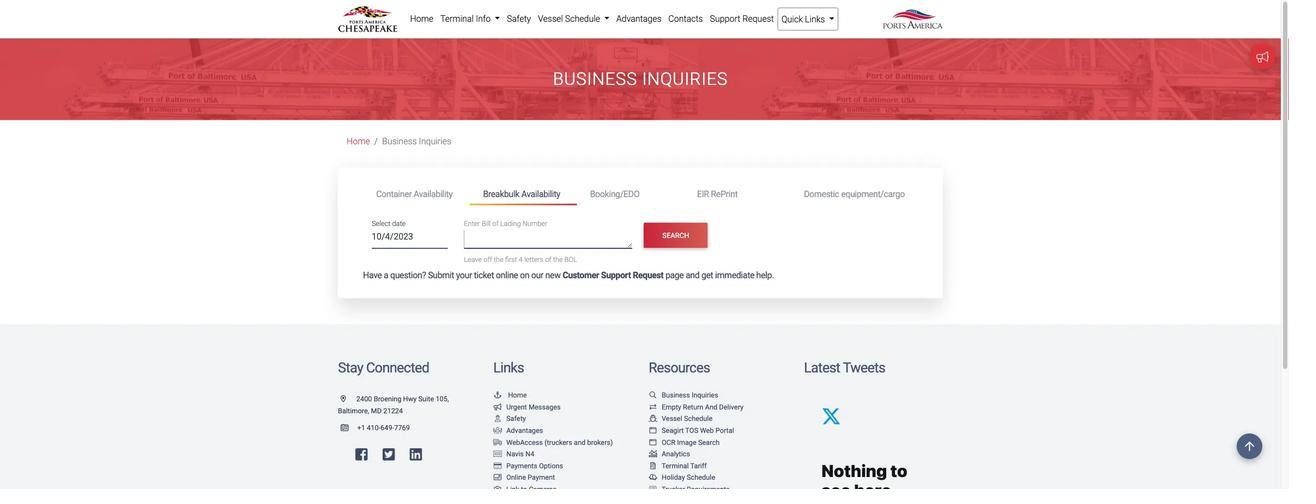 Task type: locate. For each thing, give the bounding box(es) containing it.
payments options
[[506, 462, 563, 470]]

0 vertical spatial browser image
[[649, 427, 657, 434]]

1 horizontal spatial the
[[553, 255, 563, 264]]

customer support request link
[[563, 270, 664, 281]]

container availability link
[[363, 184, 470, 204]]

truck container image
[[493, 439, 502, 446]]

0 horizontal spatial search
[[662, 231, 689, 240]]

and left "brokers)"
[[574, 438, 586, 447]]

schedule
[[565, 13, 600, 24], [684, 415, 713, 423], [687, 474, 715, 482]]

availability right container
[[414, 189, 453, 199]]

1 horizontal spatial advantages link
[[613, 8, 665, 29]]

1 horizontal spatial links
[[805, 14, 825, 24]]

1 vertical spatial schedule
[[684, 415, 713, 423]]

business inquiries
[[553, 69, 728, 89], [382, 136, 451, 147], [662, 391, 718, 400]]

1 horizontal spatial request
[[743, 13, 774, 24]]

quick links
[[782, 14, 827, 24]]

lading
[[500, 219, 521, 228]]

2 horizontal spatial home
[[508, 391, 527, 400]]

1 vertical spatial safety
[[506, 415, 526, 423]]

2 vertical spatial business inquiries
[[662, 391, 718, 400]]

2 the from the left
[[553, 255, 563, 264]]

home
[[410, 13, 433, 24], [347, 136, 370, 147], [508, 391, 527, 400]]

2 vertical spatial home link
[[493, 391, 527, 400]]

1 the from the left
[[494, 255, 504, 264]]

0 horizontal spatial the
[[494, 255, 504, 264]]

1 horizontal spatial and
[[686, 270, 700, 281]]

home link for terminal info link
[[407, 8, 437, 29]]

links up anchor image
[[493, 360, 524, 376]]

of right letters
[[545, 255, 551, 264]]

of
[[492, 219, 499, 228], [545, 255, 551, 264]]

request left quick
[[743, 13, 774, 24]]

vessel schedule link
[[535, 8, 613, 29], [649, 415, 713, 423]]

advantages link
[[613, 8, 665, 29], [493, 427, 543, 435]]

0 horizontal spatial availability
[[414, 189, 453, 199]]

0 horizontal spatial business
[[382, 136, 417, 147]]

1 horizontal spatial home link
[[407, 8, 437, 29]]

0 vertical spatial vessel schedule
[[538, 13, 602, 24]]

and
[[686, 270, 700, 281], [574, 438, 586, 447]]

enter bill of lading number
[[464, 219, 547, 228]]

0 horizontal spatial home link
[[347, 136, 370, 147]]

request left page at the right bottom of the page
[[633, 270, 664, 281]]

webaccess (truckers and brokers)
[[506, 438, 613, 447]]

letters
[[524, 255, 544, 264]]

phone office image
[[341, 425, 357, 432]]

safety link for vessel schedule link to the top
[[504, 8, 535, 29]]

search inside "button"
[[662, 231, 689, 240]]

1 vertical spatial business inquiries
[[382, 136, 451, 147]]

2 vertical spatial home
[[508, 391, 527, 400]]

21224
[[383, 407, 403, 415]]

advantages up 'webaccess'
[[506, 427, 543, 435]]

1 vertical spatial advantages
[[506, 427, 543, 435]]

0 vertical spatial home
[[410, 13, 433, 24]]

1 vertical spatial home
[[347, 136, 370, 147]]

1 vertical spatial safety link
[[493, 415, 526, 423]]

availability up number
[[521, 189, 560, 199]]

availability for container availability
[[414, 189, 453, 199]]

1 vertical spatial vessel schedule link
[[649, 415, 713, 423]]

2 browser image from the top
[[649, 439, 657, 446]]

return
[[683, 403, 703, 411]]

map marker alt image
[[341, 396, 355, 403]]

2 vertical spatial business
[[662, 391, 690, 400]]

terminal inside terminal info link
[[440, 13, 474, 24]]

terminal for terminal tariff
[[662, 462, 689, 470]]

payments
[[506, 462, 537, 470]]

select
[[372, 220, 391, 228]]

support request link
[[707, 8, 778, 29]]

(truckers
[[545, 438, 572, 447]]

1 vertical spatial and
[[574, 438, 586, 447]]

navis n4 link
[[493, 450, 534, 458]]

1 horizontal spatial availability
[[521, 189, 560, 199]]

2 horizontal spatial home link
[[493, 391, 527, 400]]

and left get
[[686, 270, 700, 281]]

1 horizontal spatial support
[[710, 13, 740, 24]]

container storage image
[[493, 451, 502, 458]]

new
[[545, 270, 561, 281]]

latest
[[804, 360, 840, 376]]

safety link down urgent
[[493, 415, 526, 423]]

stay
[[338, 360, 363, 376]]

Select date text field
[[372, 227, 448, 249]]

safety
[[507, 13, 531, 24], [506, 415, 526, 423]]

0 vertical spatial links
[[805, 14, 825, 24]]

0 horizontal spatial vessel schedule link
[[535, 8, 613, 29]]

vessel
[[538, 13, 563, 24], [662, 415, 682, 423]]

safety down urgent
[[506, 415, 526, 423]]

analytics image
[[649, 451, 657, 458]]

1 vertical spatial vessel
[[662, 415, 682, 423]]

+1
[[357, 424, 365, 432]]

1 vertical spatial search
[[698, 438, 720, 447]]

the right off
[[494, 255, 504, 264]]

1 horizontal spatial vessel schedule
[[662, 415, 713, 423]]

the left bol
[[553, 255, 563, 264]]

1 horizontal spatial advantages
[[616, 13, 662, 24]]

0 horizontal spatial request
[[633, 270, 664, 281]]

brokers)
[[587, 438, 613, 447]]

breakbulk availability link
[[470, 184, 577, 206]]

0 horizontal spatial of
[[492, 219, 499, 228]]

1 horizontal spatial vessel
[[662, 415, 682, 423]]

+1 410-649-7769
[[357, 424, 410, 432]]

0 vertical spatial safety link
[[504, 8, 535, 29]]

browser image down ship image
[[649, 427, 657, 434]]

0 horizontal spatial vessel
[[538, 13, 563, 24]]

date
[[392, 220, 406, 228]]

0 horizontal spatial support
[[601, 270, 631, 281]]

links
[[805, 14, 825, 24], [493, 360, 524, 376]]

business
[[553, 69, 637, 89], [382, 136, 417, 147], [662, 391, 690, 400]]

advantages link up 'webaccess'
[[493, 427, 543, 435]]

1 vertical spatial support
[[601, 270, 631, 281]]

ticket
[[474, 270, 494, 281]]

terminal left info
[[440, 13, 474, 24]]

safety link for bottom advantages link
[[493, 415, 526, 423]]

0 horizontal spatial advantages link
[[493, 427, 543, 435]]

vessel inside vessel schedule link
[[538, 13, 563, 24]]

0 vertical spatial vessel schedule link
[[535, 8, 613, 29]]

1 vertical spatial of
[[545, 255, 551, 264]]

7769
[[394, 424, 410, 432]]

get
[[702, 270, 713, 281]]

domestic
[[804, 189, 839, 199]]

1 availability from the left
[[414, 189, 453, 199]]

search down web
[[698, 438, 720, 447]]

resources
[[649, 360, 710, 376]]

advantages
[[616, 13, 662, 24], [506, 427, 543, 435]]

urgent messages
[[506, 403, 561, 411]]

1 vertical spatial inquiries
[[419, 136, 451, 147]]

quick links link
[[778, 8, 838, 31]]

safety right info
[[507, 13, 531, 24]]

0 vertical spatial and
[[686, 270, 700, 281]]

request
[[743, 13, 774, 24], [633, 270, 664, 281]]

0 vertical spatial home link
[[407, 8, 437, 29]]

inquiries
[[642, 69, 728, 89], [419, 136, 451, 147], [692, 391, 718, 400]]

browser image inside seagirt tos web portal link
[[649, 427, 657, 434]]

breakbulk availability
[[483, 189, 560, 199]]

0 vertical spatial advantages
[[616, 13, 662, 24]]

support right contacts link
[[710, 13, 740, 24]]

eir reprint
[[697, 189, 738, 199]]

0 horizontal spatial vessel schedule
[[538, 13, 602, 24]]

1 browser image from the top
[[649, 427, 657, 434]]

contacts
[[669, 13, 703, 24]]

file invoice image
[[649, 463, 657, 470]]

1 vertical spatial browser image
[[649, 439, 657, 446]]

browser image up analytics 'icon' on the bottom right of page
[[649, 439, 657, 446]]

0 vertical spatial vessel
[[538, 13, 563, 24]]

tweets
[[843, 360, 885, 376]]

home link
[[407, 8, 437, 29], [347, 136, 370, 147], [493, 391, 527, 400]]

advantages link left contacts at right top
[[613, 8, 665, 29]]

messages
[[529, 403, 561, 411]]

1 vertical spatial vessel schedule
[[662, 415, 713, 423]]

exchange image
[[649, 404, 657, 411]]

2 availability from the left
[[521, 189, 560, 199]]

web
[[700, 427, 714, 435]]

ocr image search
[[662, 438, 720, 447]]

0 vertical spatial business
[[553, 69, 637, 89]]

0 vertical spatial search
[[662, 231, 689, 240]]

0 vertical spatial terminal
[[440, 13, 474, 24]]

browser image
[[649, 427, 657, 434], [649, 439, 657, 446]]

availability
[[414, 189, 453, 199], [521, 189, 560, 199]]

search up page at the right bottom of the page
[[662, 231, 689, 240]]

safety link right info
[[504, 8, 535, 29]]

2400 broening hwy suite 105, baltimore, md 21224
[[338, 395, 449, 415]]

1 horizontal spatial terminal
[[662, 462, 689, 470]]

schedule for the right vessel schedule link
[[684, 415, 713, 423]]

browser image inside ocr image search link
[[649, 439, 657, 446]]

1 vertical spatial terminal
[[662, 462, 689, 470]]

1 vertical spatial links
[[493, 360, 524, 376]]

0 horizontal spatial terminal
[[440, 13, 474, 24]]

support right customer at bottom left
[[601, 270, 631, 281]]

online payment
[[506, 474, 555, 482]]

2 vertical spatial schedule
[[687, 474, 715, 482]]

advantages left contacts link
[[616, 13, 662, 24]]

the
[[494, 255, 504, 264], [553, 255, 563, 264]]

terminal down "analytics" at the right
[[662, 462, 689, 470]]

container availability
[[376, 189, 453, 199]]

Enter Bill of Lading Number text field
[[464, 230, 632, 249]]

customer
[[563, 270, 599, 281]]

links right quick
[[805, 14, 825, 24]]

of right the bill
[[492, 219, 499, 228]]

1 horizontal spatial home
[[410, 13, 433, 24]]

0 vertical spatial advantages link
[[613, 8, 665, 29]]

online
[[506, 474, 526, 482]]

bells image
[[649, 474, 657, 481]]

online payment link
[[493, 474, 555, 482]]

1 vertical spatial business
[[382, 136, 417, 147]]

empty return and delivery
[[662, 403, 744, 411]]



Task type: vqa. For each thing, say whether or not it's contained in the screenshot.
This
no



Task type: describe. For each thing, give the bounding box(es) containing it.
hand receiving image
[[493, 427, 502, 434]]

+1 410-649-7769 link
[[338, 424, 410, 432]]

0 horizontal spatial home
[[347, 136, 370, 147]]

1 horizontal spatial business
[[553, 69, 637, 89]]

seagirt tos web portal
[[662, 427, 734, 435]]

0 horizontal spatial advantages
[[506, 427, 543, 435]]

1 horizontal spatial vessel schedule link
[[649, 415, 713, 423]]

terminal info link
[[437, 8, 504, 29]]

credit card front image
[[493, 474, 502, 481]]

navis n4
[[506, 450, 534, 458]]

empty return and delivery link
[[649, 403, 744, 411]]

2 vertical spatial inquiries
[[692, 391, 718, 400]]

twitter square image
[[383, 448, 395, 462]]

webaccess
[[506, 438, 543, 447]]

105,
[[436, 395, 449, 403]]

terminal info
[[440, 13, 493, 24]]

0 horizontal spatial links
[[493, 360, 524, 376]]

have a question? submit your ticket online on our new customer support request page and get immediate help.
[[363, 270, 774, 281]]

booking/edo link
[[577, 184, 684, 204]]

connected
[[366, 360, 429, 376]]

ship image
[[649, 415, 657, 422]]

1 vertical spatial home link
[[347, 136, 370, 147]]

bullhorn image
[[493, 404, 502, 411]]

empty
[[662, 403, 681, 411]]

stay connected
[[338, 360, 429, 376]]

reprint
[[711, 189, 738, 199]]

seagirt tos web portal link
[[649, 427, 734, 435]]

linkedin image
[[410, 448, 422, 462]]

analytics link
[[649, 450, 690, 458]]

0 horizontal spatial and
[[574, 438, 586, 447]]

help.
[[756, 270, 774, 281]]

tariff
[[690, 462, 707, 470]]

4
[[519, 255, 523, 264]]

breakbulk
[[483, 189, 519, 199]]

select date
[[372, 220, 406, 228]]

question?
[[390, 270, 426, 281]]

md
[[371, 407, 382, 415]]

1 horizontal spatial search
[[698, 438, 720, 447]]

home link for urgent messages link
[[493, 391, 527, 400]]

submit
[[428, 270, 454, 281]]

camera image
[[493, 486, 502, 490]]

holiday schedule link
[[649, 474, 715, 482]]

leave
[[464, 255, 482, 264]]

1 horizontal spatial of
[[545, 255, 551, 264]]

bol
[[565, 255, 577, 264]]

a
[[384, 270, 388, 281]]

urgent
[[506, 403, 527, 411]]

1 vertical spatial advantages link
[[493, 427, 543, 435]]

anchor image
[[493, 392, 502, 399]]

credit card image
[[493, 463, 502, 470]]

list alt image
[[649, 486, 657, 490]]

booking/edo
[[590, 189, 640, 199]]

latest tweets
[[804, 360, 885, 376]]

number
[[523, 219, 547, 228]]

your
[[456, 270, 472, 281]]

0 vertical spatial inquiries
[[642, 69, 728, 89]]

2400 broening hwy suite 105, baltimore, md 21224 link
[[338, 395, 449, 415]]

410-
[[367, 424, 381, 432]]

terminal tariff link
[[649, 462, 707, 470]]

payments options link
[[493, 462, 563, 470]]

on
[[520, 270, 529, 281]]

ocr
[[662, 438, 675, 447]]

domestic equipment/cargo link
[[791, 184, 918, 204]]

our
[[531, 270, 543, 281]]

holiday
[[662, 474, 685, 482]]

0 vertical spatial of
[[492, 219, 499, 228]]

support request
[[710, 13, 774, 24]]

search image
[[649, 392, 657, 399]]

first
[[505, 255, 517, 264]]

portal
[[716, 427, 734, 435]]

image
[[677, 438, 697, 447]]

seagirt
[[662, 427, 684, 435]]

649-
[[381, 424, 394, 432]]

hwy
[[403, 395, 417, 403]]

immediate
[[715, 270, 755, 281]]

availability for breakbulk availability
[[521, 189, 560, 199]]

0 vertical spatial schedule
[[565, 13, 600, 24]]

equipment/cargo
[[841, 189, 905, 199]]

2400
[[356, 395, 372, 403]]

delivery
[[719, 403, 744, 411]]

urgent messages link
[[493, 403, 561, 411]]

terminal tariff
[[662, 462, 707, 470]]

browser image for ocr
[[649, 439, 657, 446]]

off
[[484, 255, 492, 264]]

domestic equipment/cargo
[[804, 189, 905, 199]]

2 horizontal spatial business
[[662, 391, 690, 400]]

user hard hat image
[[493, 415, 502, 422]]

0 vertical spatial support
[[710, 13, 740, 24]]

quick
[[782, 14, 803, 24]]

bill
[[482, 219, 491, 228]]

terminal for terminal info
[[440, 13, 474, 24]]

leave off the first 4 letters of the bol
[[464, 255, 577, 264]]

browser image for seagirt
[[649, 427, 657, 434]]

have
[[363, 270, 382, 281]]

holiday schedule
[[662, 474, 715, 482]]

ocr image search link
[[649, 438, 720, 447]]

and
[[705, 403, 717, 411]]

contacts link
[[665, 8, 707, 29]]

navis
[[506, 450, 524, 458]]

eir
[[697, 189, 709, 199]]

schedule for holiday schedule 'link'
[[687, 474, 715, 482]]

info
[[476, 13, 491, 24]]

1 vertical spatial request
[[633, 270, 664, 281]]

facebook square image
[[355, 448, 368, 462]]

options
[[539, 462, 563, 470]]

broening
[[374, 395, 401, 403]]

n4
[[526, 450, 534, 458]]

search button
[[644, 223, 708, 248]]

container
[[376, 189, 412, 199]]

go to top image
[[1237, 434, 1263, 460]]

0 vertical spatial business inquiries
[[553, 69, 728, 89]]

webaccess (truckers and brokers) link
[[493, 438, 613, 447]]

0 vertical spatial request
[[743, 13, 774, 24]]

0 vertical spatial safety
[[507, 13, 531, 24]]

enter
[[464, 219, 480, 228]]

analytics
[[662, 450, 690, 458]]



